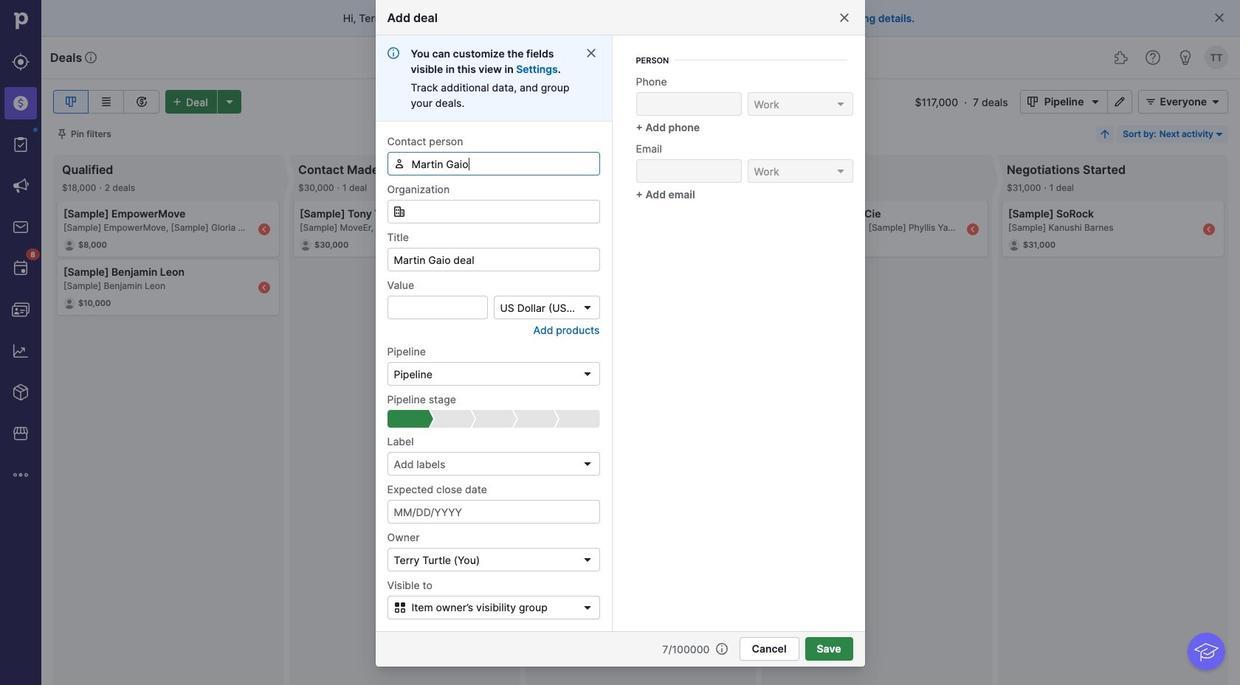 Task type: locate. For each thing, give the bounding box(es) containing it.
sales inbox image
[[12, 219, 30, 236]]

campaigns image
[[12, 177, 30, 195]]

1 color undefined image from the top
[[12, 136, 30, 154]]

edit pipeline image
[[1112, 96, 1129, 108]]

more image
[[12, 467, 30, 484]]

None field
[[748, 92, 853, 116], [387, 152, 600, 176], [748, 159, 853, 183], [387, 200, 600, 224], [494, 296, 600, 320], [387, 363, 600, 386], [387, 549, 600, 572], [748, 92, 853, 116], [387, 152, 600, 176], [748, 159, 853, 183], [387, 200, 600, 224], [494, 296, 600, 320], [387, 363, 600, 386], [387, 549, 600, 572]]

None text field
[[636, 92, 742, 116], [636, 159, 742, 183], [387, 248, 600, 272], [636, 92, 742, 116], [636, 159, 742, 183], [387, 248, 600, 272]]

color undefined image
[[12, 136, 30, 154], [12, 260, 30, 278]]

add deal options image
[[220, 96, 238, 108]]

sales assistant image
[[1177, 49, 1195, 66]]

demo scheduled element
[[471, 411, 517, 428]]

quick help image
[[1144, 49, 1162, 66]]

Search Pipedrive field
[[487, 43, 753, 72]]

deals image
[[12, 95, 30, 112]]

contact made element
[[429, 411, 475, 428]]

pipeline image
[[62, 93, 80, 111]]

2 color undefined image from the top
[[12, 260, 30, 278]]

None text field
[[387, 152, 600, 176], [387, 200, 600, 224], [387, 296, 488, 320], [387, 152, 600, 176], [387, 200, 600, 224], [387, 296, 488, 320]]

leads image
[[12, 53, 30, 71]]

info image
[[85, 52, 97, 64]]

dialog
[[0, 0, 1240, 686]]

color primary image
[[1214, 12, 1226, 24], [585, 47, 597, 59], [1024, 96, 1042, 108], [1087, 96, 1105, 108], [1207, 96, 1225, 108], [835, 98, 847, 110], [835, 165, 847, 177], [581, 555, 593, 566], [391, 603, 409, 614]]

0 vertical spatial color undefined image
[[12, 136, 30, 154]]

menu
[[0, 0, 41, 686]]

close image
[[838, 12, 850, 24]]

quick add image
[[771, 49, 789, 66]]

1 vertical spatial color undefined image
[[12, 260, 30, 278]]

marketplace image
[[12, 425, 30, 443]]

menu item
[[0, 83, 41, 124]]

color primary image
[[1143, 96, 1160, 108], [56, 128, 68, 140], [1214, 128, 1226, 140], [393, 158, 405, 170], [393, 206, 405, 218], [581, 302, 593, 314], [581, 368, 593, 380], [581, 459, 593, 470], [579, 603, 596, 614], [716, 644, 728, 656]]

color undefined image down sales inbox icon
[[12, 260, 30, 278]]

forecast image
[[133, 93, 150, 111]]

color undefined image down the 'deals' image
[[12, 136, 30, 154]]

list image
[[97, 93, 115, 111]]



Task type: vqa. For each thing, say whether or not it's contained in the screenshot.
change order "icon"
yes



Task type: describe. For each thing, give the bounding box(es) containing it.
proposal made element
[[512, 411, 558, 428]]

products image
[[12, 384, 30, 402]]

color primary inverted image
[[168, 96, 186, 108]]

qualified element
[[387, 411, 433, 428]]

add deal element
[[165, 90, 241, 114]]

negotiations started element
[[554, 411, 600, 428]]

MM/DD/YYYY text field
[[387, 501, 600, 524]]

change order image
[[1100, 128, 1111, 140]]

contacts image
[[12, 301, 30, 319]]

insights image
[[12, 343, 30, 360]]

color info image
[[387, 47, 399, 59]]

knowledge center bot, also known as kc bot is an onboarding assistant that allows you to see the list of onboarding items in one place for quick and easy reference. this improves your in-app experience. image
[[1188, 634, 1226, 671]]

home image
[[10, 10, 32, 32]]



